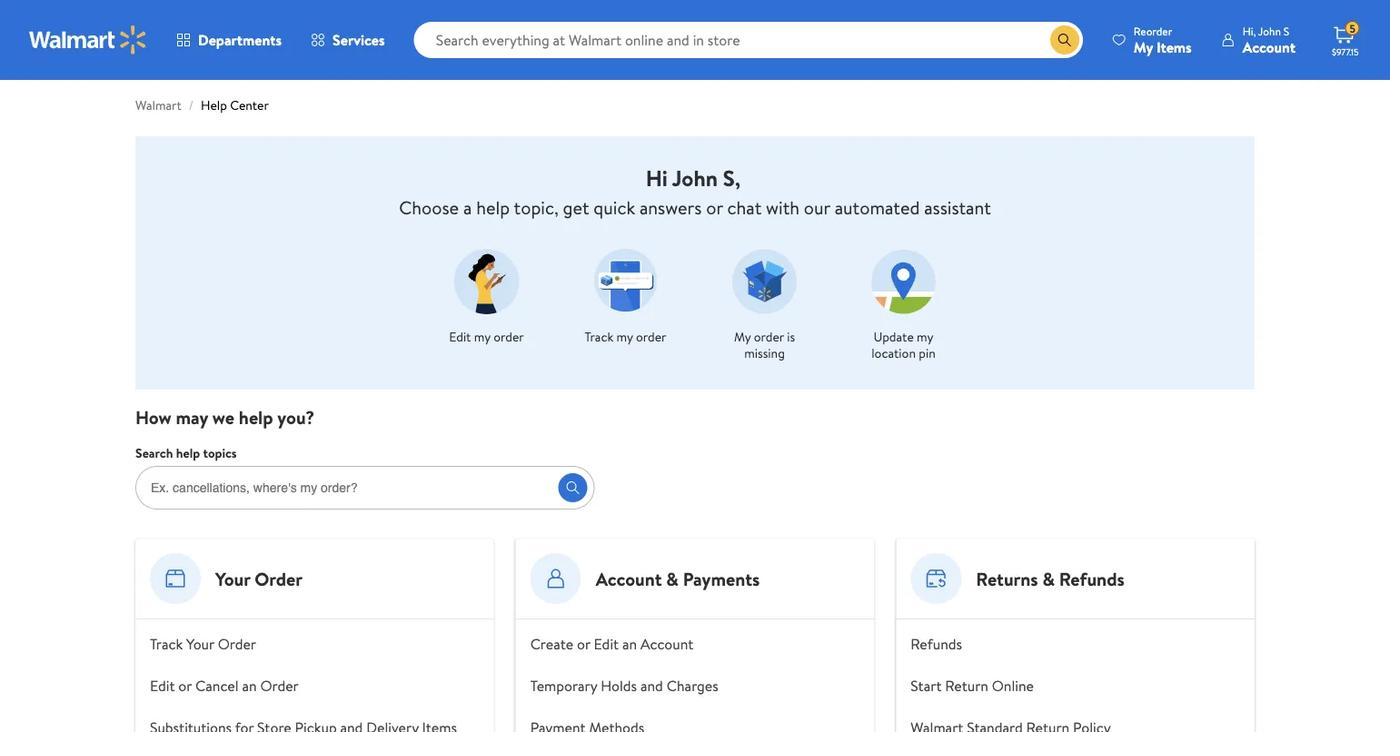 Task type: locate. For each thing, give the bounding box(es) containing it.
0 vertical spatial my
[[1134, 37, 1154, 57]]

2 my from the left
[[617, 328, 633, 346]]

track your order link
[[150, 635, 256, 655]]

2 vertical spatial or
[[179, 676, 192, 696]]

my left items
[[1134, 37, 1154, 57]]

& right returns
[[1043, 566, 1055, 592]]

help center link
[[201, 96, 269, 114]]

refunds link
[[911, 635, 963, 655]]

your up cancel
[[186, 635, 214, 655]]

0 vertical spatial an
[[623, 635, 637, 655]]

0 horizontal spatial my
[[734, 328, 751, 346]]

update my location pin
[[872, 328, 936, 362]]

&
[[667, 566, 679, 592], [1043, 566, 1055, 592]]

1 vertical spatial john
[[673, 163, 718, 193]]

walmart / help center
[[135, 96, 269, 114]]

my inside reorder my items
[[1134, 37, 1154, 57]]

my inside 'update my location pin'
[[917, 328, 934, 346]]

0 horizontal spatial refunds
[[911, 635, 963, 655]]

help left topics
[[176, 445, 200, 462]]

5
[[1350, 21, 1356, 36]]

my
[[1134, 37, 1154, 57], [734, 328, 751, 346]]

hi,
[[1243, 23, 1257, 39]]

temporary holds and charges link
[[531, 676, 719, 696]]

hi, john s account
[[1243, 23, 1296, 57]]

or left chat
[[707, 195, 723, 220]]

1 vertical spatial an
[[242, 676, 257, 696]]

Walmart Site-Wide search field
[[414, 22, 1084, 58]]

1 vertical spatial or
[[577, 635, 591, 655]]

holds
[[601, 676, 637, 696]]

order inside edit my order link
[[494, 328, 524, 346]]

my inside edit my order link
[[474, 328, 491, 346]]

john left s,
[[673, 163, 718, 193]]

2 & from the left
[[1043, 566, 1055, 592]]

0 vertical spatial edit
[[449, 328, 471, 346]]

an for order
[[242, 676, 257, 696]]

your up track your order link
[[215, 566, 251, 592]]

refunds
[[1060, 566, 1125, 592], [911, 635, 963, 655]]

1 horizontal spatial edit
[[449, 328, 471, 346]]

choose
[[399, 195, 459, 220]]

or for order
[[179, 676, 192, 696]]

my for update
[[917, 328, 934, 346]]

1 my from the left
[[474, 328, 491, 346]]

account up create or edit an account
[[596, 566, 662, 592]]

you?
[[278, 405, 315, 430]]

2 horizontal spatial order
[[754, 328, 784, 346]]

1 horizontal spatial help
[[239, 405, 273, 430]]

automated
[[835, 195, 920, 220]]

0 vertical spatial track
[[585, 328, 614, 346]]

an up temporary holds and charges
[[623, 635, 637, 655]]

account
[[1243, 37, 1296, 57], [596, 566, 662, 592], [641, 635, 694, 655]]

1 horizontal spatial refunds
[[1060, 566, 1125, 592]]

services button
[[296, 18, 400, 62]]

1 horizontal spatial &
[[1043, 566, 1055, 592]]

account left $977.15
[[1243, 37, 1296, 57]]

with
[[766, 195, 800, 220]]

update
[[874, 328, 914, 346]]

help right a
[[477, 195, 510, 220]]

0 vertical spatial or
[[707, 195, 723, 220]]

0 vertical spatial help
[[477, 195, 510, 220]]

refunds right returns
[[1060, 566, 1125, 592]]

order inside my order is missing
[[754, 328, 784, 346]]

3 my from the left
[[917, 328, 934, 346]]

my inside track my order link
[[617, 328, 633, 346]]

order inside track my order link
[[636, 328, 667, 346]]

3 order from the left
[[754, 328, 784, 346]]

track
[[585, 328, 614, 346], [150, 635, 183, 655]]

0 vertical spatial account
[[1243, 37, 1296, 57]]

my
[[474, 328, 491, 346], [617, 328, 633, 346], [917, 328, 934, 346]]

2 horizontal spatial help
[[477, 195, 510, 220]]

1 horizontal spatial my
[[617, 328, 633, 346]]

1 horizontal spatial john
[[1259, 23, 1282, 39]]

1 horizontal spatial order
[[636, 328, 667, 346]]

or left cancel
[[179, 676, 192, 696]]

1 horizontal spatial an
[[623, 635, 637, 655]]

1 vertical spatial your
[[186, 635, 214, 655]]

walmart link
[[135, 96, 182, 114]]

account up and
[[641, 635, 694, 655]]

0 horizontal spatial &
[[667, 566, 679, 592]]

our
[[804, 195, 831, 220]]

1 vertical spatial help
[[239, 405, 273, 430]]

2 horizontal spatial edit
[[594, 635, 619, 655]]

2 horizontal spatial my
[[917, 328, 934, 346]]

john left s
[[1259, 23, 1282, 39]]

update my location pin link
[[856, 235, 952, 365]]

john inside 'hi, john s account'
[[1259, 23, 1282, 39]]

track for track your order
[[150, 635, 183, 655]]

an right cancel
[[242, 676, 257, 696]]

Ex. cancellations, where's my order? search field
[[135, 466, 595, 510]]

your
[[215, 566, 251, 592], [186, 635, 214, 655]]

center
[[230, 96, 269, 114]]

edit or cancel an order link
[[150, 676, 299, 696]]

my order is missing link
[[717, 235, 813, 365]]

1 horizontal spatial track
[[585, 328, 614, 346]]

help
[[477, 195, 510, 220], [239, 405, 273, 430], [176, 445, 200, 462]]

my for edit
[[474, 328, 491, 346]]

reorder
[[1134, 23, 1173, 39]]

None search field
[[135, 405, 595, 510]]

my for track
[[617, 328, 633, 346]]

temporary holds and charges
[[531, 676, 719, 696]]

create or edit an account
[[531, 635, 694, 655]]

1 horizontal spatial or
[[577, 635, 591, 655]]

get
[[563, 195, 590, 220]]

edit
[[449, 328, 471, 346], [594, 635, 619, 655], [150, 676, 175, 696]]

is
[[787, 328, 796, 346]]

john inside hi john s, choose a help topic, get quick answers or chat with our automated assistant
[[673, 163, 718, 193]]

2 order from the left
[[636, 328, 667, 346]]

none search field containing how may we help you?
[[135, 405, 595, 510]]

how may we help you?
[[135, 405, 315, 430]]

2 horizontal spatial or
[[707, 195, 723, 220]]

0 horizontal spatial my
[[474, 328, 491, 346]]

0 horizontal spatial or
[[179, 676, 192, 696]]

answers
[[640, 195, 702, 220]]

departments button
[[162, 18, 296, 62]]

charges
[[667, 676, 719, 696]]

my left is
[[734, 328, 751, 346]]

0 horizontal spatial order
[[494, 328, 524, 346]]

2 vertical spatial edit
[[150, 676, 175, 696]]

help right we
[[239, 405, 273, 430]]

1 vertical spatial track
[[150, 635, 183, 655]]

an for account
[[623, 635, 637, 655]]

cancel
[[195, 676, 239, 696]]

0 horizontal spatial track
[[150, 635, 183, 655]]

track for track my order
[[585, 328, 614, 346]]

chat
[[728, 195, 762, 220]]

0 horizontal spatial an
[[242, 676, 257, 696]]

1 order from the left
[[494, 328, 524, 346]]

0 horizontal spatial john
[[673, 163, 718, 193]]

account & payments
[[596, 566, 760, 592]]

or
[[707, 195, 723, 220], [577, 635, 591, 655], [179, 676, 192, 696]]

2 vertical spatial account
[[641, 635, 694, 655]]

and
[[641, 676, 664, 696]]

your order
[[215, 566, 303, 592]]

1 horizontal spatial your
[[215, 566, 251, 592]]

0 vertical spatial your
[[215, 566, 251, 592]]

1 & from the left
[[667, 566, 679, 592]]

an
[[623, 635, 637, 655], [242, 676, 257, 696]]

refunds up 'start'
[[911, 635, 963, 655]]

2 vertical spatial help
[[176, 445, 200, 462]]

1 vertical spatial my
[[734, 328, 751, 346]]

assistant
[[925, 195, 992, 220]]

& left "payments"
[[667, 566, 679, 592]]

0 vertical spatial john
[[1259, 23, 1282, 39]]

1 horizontal spatial my
[[1134, 37, 1154, 57]]

john
[[1259, 23, 1282, 39], [673, 163, 718, 193]]

or right create
[[577, 635, 591, 655]]

services
[[333, 30, 385, 50]]

edit for edit my order
[[449, 328, 471, 346]]

create or edit an account link
[[531, 635, 694, 655]]

0 horizontal spatial edit
[[150, 676, 175, 696]]

order
[[494, 328, 524, 346], [636, 328, 667, 346], [754, 328, 784, 346]]

my inside my order is missing
[[734, 328, 751, 346]]

online
[[993, 676, 1035, 696]]

hi john s, choose a help topic, get quick answers or chat with our automated assistant
[[399, 163, 992, 220]]

1 vertical spatial refunds
[[911, 635, 963, 655]]

1 vertical spatial order
[[218, 635, 256, 655]]

order
[[255, 566, 303, 592], [218, 635, 256, 655], [260, 676, 299, 696]]



Task type: vqa. For each thing, say whether or not it's contained in the screenshot.
the bottom Product
no



Task type: describe. For each thing, give the bounding box(es) containing it.
help inside hi john s, choose a help topic, get quick answers or chat with our automated assistant
[[477, 195, 510, 220]]

start return online link
[[911, 676, 1035, 696]]

how
[[135, 405, 172, 430]]

hi
[[646, 163, 668, 193]]

1 vertical spatial edit
[[594, 635, 619, 655]]

topic,
[[514, 195, 559, 220]]

location
[[872, 344, 916, 362]]

s,
[[723, 163, 741, 193]]

2 vertical spatial order
[[260, 676, 299, 696]]

order for track my order
[[636, 328, 667, 346]]

topics
[[203, 445, 237, 462]]

john for hi,
[[1259, 23, 1282, 39]]

return
[[946, 676, 989, 696]]

0 vertical spatial refunds
[[1060, 566, 1125, 592]]

may
[[176, 405, 208, 430]]

walmart image
[[29, 25, 147, 55]]

& for returns
[[1043, 566, 1055, 592]]

a
[[464, 195, 472, 220]]

quick
[[594, 195, 636, 220]]

Search search field
[[414, 22, 1084, 58]]

s
[[1284, 23, 1290, 39]]

we
[[213, 405, 235, 430]]

track my order link
[[578, 235, 674, 365]]

or for account
[[577, 635, 591, 655]]

order for edit my order
[[494, 328, 524, 346]]

search
[[135, 445, 173, 462]]

track your order
[[150, 635, 256, 655]]

start
[[911, 676, 942, 696]]

0 horizontal spatial your
[[186, 635, 214, 655]]

search help topics
[[135, 445, 237, 462]]

1 vertical spatial account
[[596, 566, 662, 592]]

items
[[1157, 37, 1193, 57]]

help
[[201, 96, 227, 114]]

search image
[[566, 481, 581, 495]]

departments
[[198, 30, 282, 50]]

start return online
[[911, 676, 1035, 696]]

payments
[[683, 566, 760, 592]]

reorder my items
[[1134, 23, 1193, 57]]

edit for edit or cancel an order
[[150, 676, 175, 696]]

track my order
[[585, 328, 667, 346]]

walmart
[[135, 96, 182, 114]]

search icon image
[[1058, 33, 1073, 47]]

/
[[189, 96, 194, 114]]

pin
[[919, 344, 936, 362]]

& for account
[[667, 566, 679, 592]]

$977.15
[[1333, 45, 1360, 58]]

missing
[[745, 344, 785, 362]]

edit or cancel an order
[[150, 676, 299, 696]]

create
[[531, 635, 574, 655]]

edit my order link
[[439, 235, 535, 365]]

0 horizontal spatial help
[[176, 445, 200, 462]]

edit my order
[[449, 328, 524, 346]]

my order is missing
[[734, 328, 796, 362]]

returns
[[977, 566, 1039, 592]]

returns & refunds
[[977, 566, 1125, 592]]

temporary
[[531, 676, 598, 696]]

0 vertical spatial order
[[255, 566, 303, 592]]

or inside hi john s, choose a help topic, get quick answers or chat with our automated assistant
[[707, 195, 723, 220]]

john for hi
[[673, 163, 718, 193]]



